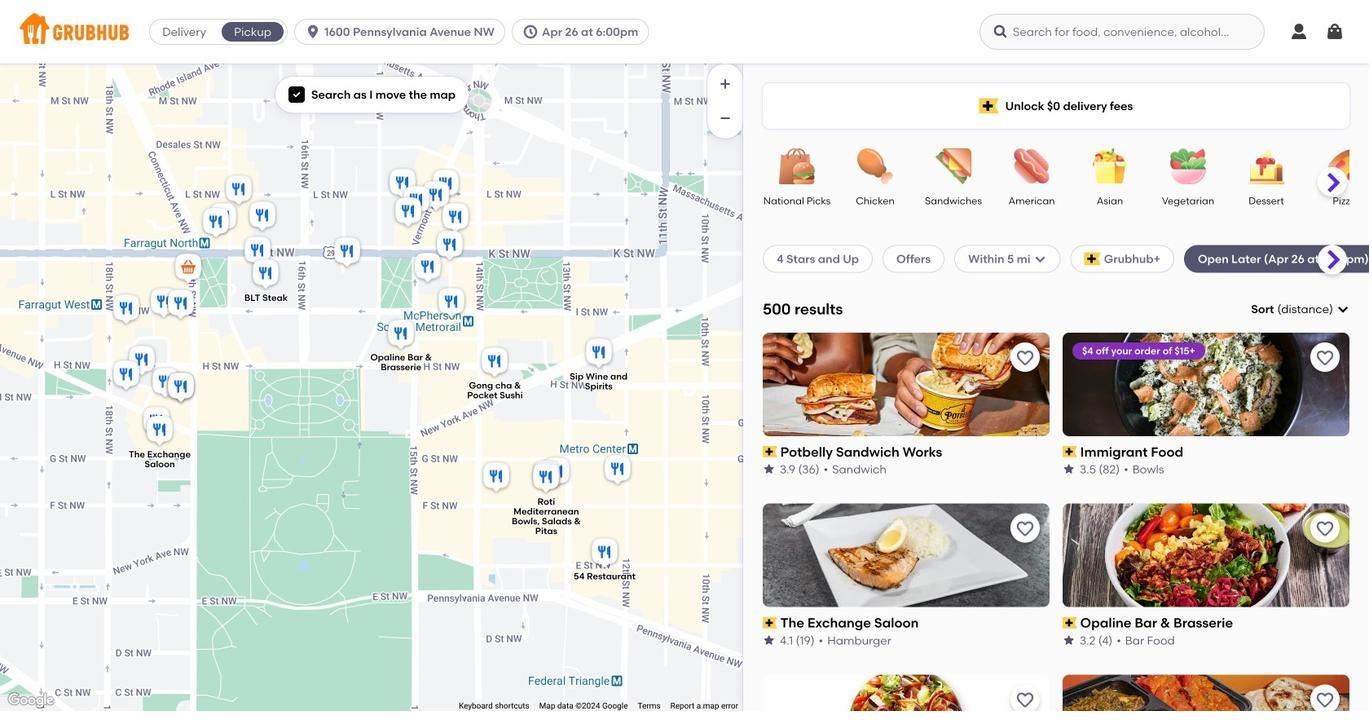 Task type: describe. For each thing, give the bounding box(es) containing it.
mazi dc image
[[331, 235, 364, 271]]

1 vertical spatial grubhub plus flag logo image
[[1085, 252, 1101, 265]]

potbelly sandwich works image
[[165, 370, 197, 406]]

main navigation navigation
[[0, 0, 1370, 64]]

chicken image
[[847, 148, 904, 184]]

chopt creative salad co. image
[[140, 404, 173, 440]]

plus icon image
[[718, 76, 734, 92]]

dessert image
[[1239, 148, 1296, 184]]

post pub (l st nw) image
[[386, 166, 419, 202]]

alitiko image
[[110, 358, 143, 394]]

coco lezzone image
[[412, 250, 444, 286]]

smoothie king image
[[200, 205, 232, 241]]

sweetgreen image
[[165, 287, 197, 323]]

lima twist image
[[440, 201, 472, 236]]

immigrant food image
[[165, 370, 197, 406]]

google image
[[4, 690, 58, 711]]

54 restaurant image
[[589, 536, 621, 572]]

the exchange saloon logo image
[[763, 504, 1050, 607]]

0 horizontal spatial grubhub plus flag logo image
[[980, 98, 999, 114]]

2 horizontal spatial svg image
[[993, 24, 1009, 40]]

1 horizontal spatial svg image
[[523, 24, 539, 40]]

roti mediterranean bowls, salads & pitas image
[[530, 461, 563, 497]]

district taco - metro center image
[[531, 458, 563, 494]]

stan's restaurant image
[[430, 167, 462, 203]]

mastro's steakhouse image
[[541, 455, 573, 491]]

sandwiches image
[[925, 148, 983, 184]]

blt steak image
[[250, 257, 282, 293]]

the exchange saloon image
[[144, 413, 176, 449]]

potbelly sandwich works logo image
[[763, 333, 1050, 436]]

chopt creative salad co. logo image
[[763, 675, 1050, 711]]

e-tea 2 image
[[148, 285, 180, 321]]



Task type: locate. For each thing, give the bounding box(es) containing it.
vegetarian image
[[1160, 148, 1217, 184]]

gong cha & pocket sushi image
[[479, 345, 511, 381]]

Search for food, convenience, alcohol... search field
[[980, 14, 1265, 50]]

7 eleven image
[[172, 251, 205, 287]]

taberna del alabardero image
[[110, 292, 143, 328]]

opaline bar & brasserie image
[[385, 317, 417, 353]]

svg image
[[523, 24, 539, 40], [993, 24, 1009, 40], [292, 90, 302, 100]]

pizza image
[[1317, 148, 1370, 184]]

pret a manger image
[[207, 201, 240, 236]]

subscription pass image
[[763, 446, 778, 458], [1063, 446, 1078, 458], [763, 617, 778, 629], [1063, 617, 1078, 629]]

national picks image
[[769, 148, 826, 184]]

map region
[[0, 64, 744, 711]]

bozzelli's image
[[420, 179, 453, 214]]

minus icon image
[[718, 110, 734, 126]]

subway image
[[435, 285, 468, 321]]

moi moi image
[[246, 199, 279, 235]]

1 horizontal spatial grubhub plus flag logo image
[[1085, 252, 1101, 265]]

district thai restaurant image
[[400, 183, 433, 219]]

grubhub plus flag logo image
[[980, 98, 999, 114], [1085, 252, 1101, 265]]

sima sushi image
[[223, 173, 255, 209]]

0 horizontal spatial svg image
[[292, 90, 302, 100]]

chipotle image
[[392, 195, 425, 231]]

mccormick & schmick's seafood & steaks image
[[241, 234, 274, 270]]

sip wine and spirits image
[[583, 336, 616, 372]]

star icon image
[[763, 463, 776, 476], [1063, 463, 1076, 476], [763, 634, 776, 647], [1063, 634, 1076, 647]]

0 vertical spatial grubhub plus flag logo image
[[980, 98, 999, 114]]

butter chicken company 3 image
[[149, 365, 182, 401]]

svg image
[[1290, 22, 1310, 42], [1326, 22, 1345, 42], [305, 24, 321, 40], [1034, 252, 1047, 265]]

the oceanaire seafood room image
[[602, 453, 634, 488]]

american image
[[1004, 148, 1061, 184]]

grill kabob image
[[480, 460, 513, 496]]

asian image
[[1082, 148, 1139, 184]]

a-1 wines & liquor image
[[434, 228, 466, 264]]

panera bread image
[[126, 343, 158, 379]]



Task type: vqa. For each thing, say whether or not it's contained in the screenshot.
Bar corresponding to Catering Hot Bar Entrees
no



